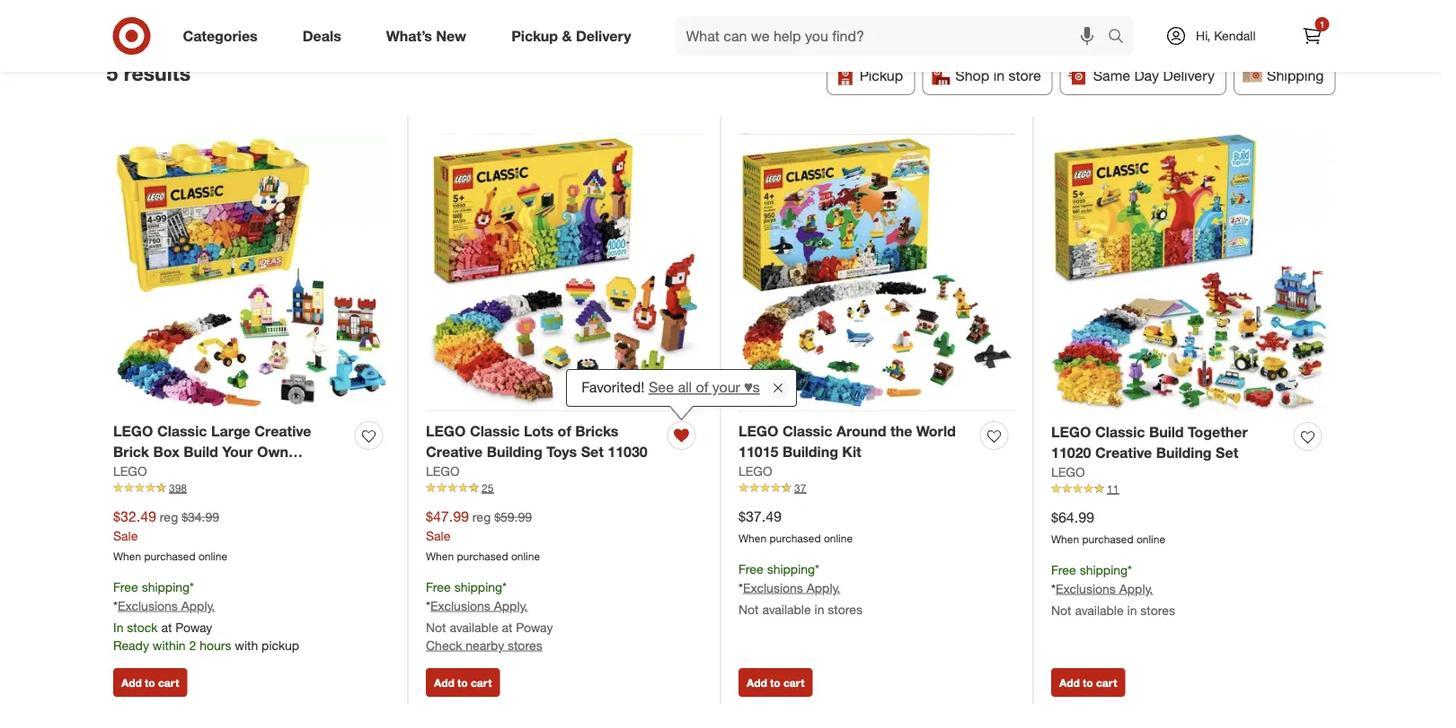 Task type: locate. For each thing, give the bounding box(es) containing it.
$34.99
[[182, 510, 219, 525]]

at inside free shipping * * exclusions apply. not available at poway check nearby stores
[[502, 620, 513, 635]]

2 horizontal spatial stores
[[1141, 603, 1176, 618]]

purchased down $59.99
[[457, 550, 508, 563]]

1 horizontal spatial not
[[739, 602, 759, 617]]

build up toys,
[[184, 444, 218, 461]]

shipping button
[[1234, 56, 1336, 95]]

* down $47.99 reg $59.99 sale when purchased online
[[503, 579, 507, 595]]

day
[[1135, 67, 1160, 84]]

apply. down $37.49 when purchased online
[[807, 580, 841, 596]]

0 vertical spatial pickup
[[512, 27, 558, 45]]

4 add from the left
[[1060, 676, 1080, 690]]

free up in
[[113, 579, 138, 595]]

results
[[124, 61, 191, 86]]

1 horizontal spatial stores
[[828, 602, 863, 617]]

creative up own
[[255, 423, 312, 441]]

2 add to cart from the left
[[434, 676, 492, 690]]

1 horizontal spatial available
[[763, 602, 811, 617]]

in
[[994, 67, 1005, 84], [815, 602, 825, 617], [1128, 603, 1138, 618]]

purchased inside $47.99 reg $59.99 sale when purchased online
[[457, 550, 508, 563]]

available down $37.49 when purchased online
[[763, 602, 811, 617]]

1 horizontal spatial sale
[[426, 528, 451, 544]]

shipping inside free shipping * * exclusions apply. in stock at  poway ready within 2 hours with pickup
[[142, 579, 190, 595]]

filter
[[146, 9, 181, 27]]

lego inside the lego classic around the world 11015 building kit
[[739, 423, 779, 441]]

exclusions apply. link for lego classic large creative brick box build your own creative toys, kids building kit 10698
[[118, 598, 215, 614]]

exclusions down $64.99 when purchased online
[[1056, 581, 1116, 597]]

pickup down what can we help you find? suggestions appear below search field
[[860, 67, 904, 84]]

exclusions apply. link for lego classic around the world 11015 building kit
[[743, 580, 841, 596]]

pickup for pickup & delivery
[[512, 27, 558, 45]]

creative inside lego classic lots of bricks creative building toys set 11030
[[426, 444, 483, 461]]

online down 11 link
[[1137, 533, 1166, 546]]

purchased inside $37.49 when purchased online
[[770, 532, 821, 545]]

building inside lego classic build together 11020 creative building set
[[1157, 444, 1212, 462]]

exclusions down $37.49 when purchased online
[[743, 580, 804, 596]]

exclusions up "stock"
[[118, 598, 178, 614]]

exclusions inside free shipping * * exclusions apply. in stock at  poway ready within 2 hours with pickup
[[118, 598, 178, 614]]

available up check nearby stores button
[[450, 620, 499, 635]]

2 poway from the left
[[516, 620, 553, 635]]

reg inside $47.99 reg $59.99 sale when purchased online
[[473, 510, 491, 525]]

at for $32.49
[[161, 620, 172, 635]]

♥s
[[745, 379, 760, 396]]

exclusions apply. link up "stock"
[[118, 598, 215, 614]]

3 add to cart from the left
[[747, 676, 805, 690]]

add for lego classic around the world 11015 building kit
[[747, 676, 768, 690]]

online inside $47.99 reg $59.99 sale when purchased online
[[511, 550, 540, 563]]

free up check
[[426, 579, 451, 595]]

0 horizontal spatial build
[[184, 444, 218, 461]]

lego inside lego classic lots of bricks creative building toys set 11030
[[426, 423, 466, 441]]

purchased down the $37.49
[[770, 532, 821, 545]]

apply. inside free shipping * * exclusions apply. not available at poway check nearby stores
[[494, 598, 528, 614]]

cart for lego classic around the world 11015 building kit
[[784, 676, 805, 690]]

your
[[713, 379, 741, 396]]

1 add to cart from the left
[[121, 676, 179, 690]]

of up toys
[[558, 423, 572, 441]]

check
[[426, 638, 462, 653]]

your
[[222, 444, 253, 461]]

lego link up the $47.99
[[426, 463, 460, 481]]

lego for lego link related to lego classic lots of bricks creative building toys set 11030
[[426, 464, 460, 479]]

exclusions apply. link down $64.99 when purchased online
[[1056, 581, 1154, 597]]

1 sale from the left
[[113, 528, 138, 544]]

kit right kids
[[307, 464, 326, 482]]

classic
[[157, 423, 207, 441], [470, 423, 520, 441], [783, 423, 833, 441], [1096, 424, 1146, 441]]

add for lego classic large creative brick box build your own creative toys, kids building kit 10698
[[121, 676, 142, 690]]

shipping down $47.99 reg $59.99 sale when purchased online
[[455, 579, 503, 595]]

free shipping * * exclusions apply. not available in stores for $37.49
[[739, 561, 863, 617]]

reg inside $32.49 reg $34.99 sale when purchased online
[[160, 510, 178, 525]]

in down $37.49 when purchased online
[[815, 602, 825, 617]]

check nearby stores button
[[426, 637, 543, 655]]

nearby
[[466, 638, 504, 653]]

1 horizontal spatial build
[[1150, 424, 1185, 441]]

1 poway from the left
[[176, 620, 212, 635]]

$64.99
[[1052, 509, 1095, 527]]

poway inside free shipping * * exclusions apply. in stock at  poway ready within 2 hours with pickup
[[176, 620, 212, 635]]

reg for $32.49
[[160, 510, 178, 525]]

2 horizontal spatial not
[[1052, 603, 1072, 618]]

apply. up 2
[[181, 598, 215, 614]]

deals
[[303, 27, 341, 45]]

in left store
[[994, 67, 1005, 84]]

when inside $64.99 when purchased online
[[1052, 533, 1080, 546]]

online inside $37.49 when purchased online
[[824, 532, 853, 545]]

classic inside the lego classic around the world 11015 building kit
[[783, 423, 833, 441]]

1 vertical spatial pickup
[[860, 67, 904, 84]]

delivery down "hi,"
[[1164, 67, 1216, 84]]

0 vertical spatial of
[[696, 379, 709, 396]]

1 at from the left
[[161, 620, 172, 635]]

add
[[121, 676, 142, 690], [434, 676, 455, 690], [747, 676, 768, 690], [1060, 676, 1080, 690]]

free inside free shipping * * exclusions apply. in stock at  poway ready within 2 hours with pickup
[[113, 579, 138, 595]]

set inside lego classic lots of bricks creative building toys set 11030
[[581, 444, 604, 461]]

add to cart button for lego classic around the world 11015 building kit
[[739, 669, 813, 697]]

free down the $37.49
[[739, 561, 764, 577]]

25
[[482, 482, 494, 495]]

0 horizontal spatial at
[[161, 620, 172, 635]]

0 horizontal spatial delivery
[[576, 27, 632, 45]]

0 vertical spatial kit
[[843, 444, 862, 461]]

free for lego classic lots of bricks creative building toys set 11030
[[426, 579, 451, 595]]

free for lego classic build together 11020 creative building set
[[1052, 562, 1077, 578]]

not
[[739, 602, 759, 617], [1052, 603, 1072, 618], [426, 620, 446, 635]]

search button
[[1100, 16, 1144, 59]]

box
[[153, 444, 180, 461]]

1 horizontal spatial poway
[[516, 620, 553, 635]]

0 horizontal spatial pickup
[[512, 27, 558, 45]]

5 results
[[107, 61, 191, 86]]

lego link down '11015' on the right bottom of page
[[739, 463, 773, 481]]

of for your
[[696, 379, 709, 396]]

building up 11 link
[[1157, 444, 1212, 462]]

pickup button
[[827, 56, 915, 95]]

lego link for lego classic around the world 11015 building kit
[[739, 463, 773, 481]]

add for lego classic lots of bricks creative building toys set 11030
[[434, 676, 455, 690]]

creative up 11
[[1096, 444, 1153, 462]]

kids
[[212, 464, 243, 482]]

shop in store
[[956, 67, 1042, 84]]

1 vertical spatial kit
[[307, 464, 326, 482]]

exclusions up check
[[431, 598, 491, 614]]

0 vertical spatial build
[[1150, 424, 1185, 441]]

online down $34.99
[[199, 550, 227, 563]]

add to cart for lego classic lots of bricks creative building toys set 11030
[[434, 676, 492, 690]]

in
[[113, 620, 124, 635]]

lego classic build together 11020 creative building set image
[[1052, 134, 1330, 412], [1052, 134, 1330, 412]]

sale down the $47.99
[[426, 528, 451, 544]]

2 to from the left
[[458, 676, 468, 690]]

exclusions
[[743, 580, 804, 596], [1056, 581, 1116, 597], [118, 598, 178, 614], [431, 598, 491, 614]]

not inside free shipping * * exclusions apply. not available at poway check nearby stores
[[426, 620, 446, 635]]

in for lego classic around the world 11015 building kit
[[815, 602, 825, 617]]

build left together
[[1150, 424, 1185, 441]]

when down the $47.99
[[426, 550, 454, 563]]

0 horizontal spatial stores
[[508, 638, 543, 653]]

exclusions apply. link for lego classic lots of bricks creative building toys set 11030
[[431, 598, 528, 614]]

0 horizontal spatial kit
[[307, 464, 326, 482]]

2 at from the left
[[502, 620, 513, 635]]

shipping down $64.99 when purchased online
[[1080, 562, 1128, 578]]

2 horizontal spatial available
[[1076, 603, 1124, 618]]

2 sale from the left
[[426, 528, 451, 544]]

exclusions apply. link for lego classic build together 11020 creative building set
[[1056, 581, 1154, 597]]

set
[[581, 444, 604, 461], [1216, 444, 1239, 462]]

apply. inside free shipping * * exclusions apply. in stock at  poway ready within 2 hours with pickup
[[181, 598, 215, 614]]

delivery right the &
[[576, 27, 632, 45]]

1 horizontal spatial in
[[994, 67, 1005, 84]]

lego link down brick
[[113, 463, 147, 481]]

lego classic large creative brick box build your own creative toys, kids building kit 10698 image
[[113, 134, 390, 411], [113, 134, 390, 411]]

classic up box on the left of page
[[157, 423, 207, 441]]

at inside free shipping * * exclusions apply. in stock at  poway ready within 2 hours with pickup
[[161, 620, 172, 635]]

with
[[235, 638, 258, 653]]

lego classic around the world 11015 building kit image
[[739, 134, 1016, 411], [739, 134, 1016, 411]]

classic inside lego classic build together 11020 creative building set
[[1096, 424, 1146, 441]]

lego link down 11020
[[1052, 464, 1086, 482]]

when inside $32.49 reg $34.99 sale when purchased online
[[113, 550, 141, 563]]

online down 37 link
[[824, 532, 853, 545]]

kit
[[843, 444, 862, 461], [307, 464, 326, 482]]

1 horizontal spatial pickup
[[860, 67, 904, 84]]

of inside lego classic lots of bricks creative building toys set 11030
[[558, 423, 572, 441]]

1 vertical spatial build
[[184, 444, 218, 461]]

$32.49 reg $34.99 sale when purchased online
[[113, 508, 227, 563]]

apply. down $64.99 when purchased online
[[1120, 581, 1154, 597]]

3 cart from the left
[[784, 676, 805, 690]]

available down $64.99 when purchased online
[[1076, 603, 1124, 618]]

classic for large
[[157, 423, 207, 441]]

build
[[1150, 424, 1185, 441], [184, 444, 218, 461]]

sale for $47.99
[[426, 528, 451, 544]]

pickup inside button
[[860, 67, 904, 84]]

purchased
[[770, 532, 821, 545], [1083, 533, 1134, 546], [144, 550, 196, 563], [457, 550, 508, 563]]

0 horizontal spatial reg
[[160, 510, 178, 525]]

0 horizontal spatial not
[[426, 620, 446, 635]]

around
[[837, 423, 887, 441]]

at up nearby
[[502, 620, 513, 635]]

store
[[1009, 67, 1042, 84]]

sale down $32.49
[[113, 528, 138, 544]]

lego inside lego classic build together 11020 creative building set
[[1052, 424, 1092, 441]]

add to cart button for lego classic build together 11020 creative building set
[[1052, 669, 1126, 697]]

classic left the lots
[[470, 423, 520, 441]]

shipping for lego classic lots of bricks creative building toys set 11030
[[455, 579, 503, 595]]

available for $64.99
[[1076, 603, 1124, 618]]

poway up 2
[[176, 620, 212, 635]]

cart for lego classic lots of bricks creative building toys set 11030
[[471, 676, 492, 690]]

0 vertical spatial delivery
[[576, 27, 632, 45]]

* down the $37.49
[[739, 580, 743, 596]]

not for $37.49
[[739, 602, 759, 617]]

cart for lego classic large creative brick box build your own creative toys, kids building kit 10698
[[158, 676, 179, 690]]

0 horizontal spatial in
[[815, 602, 825, 617]]

free shipping * * exclusions apply. not available in stores for $64.99
[[1052, 562, 1176, 618]]

0 horizontal spatial poway
[[176, 620, 212, 635]]

in for lego classic build together 11020 creative building set
[[1128, 603, 1138, 618]]

poway inside free shipping * * exclusions apply. not available at poway check nearby stores
[[516, 620, 553, 635]]

reg for $47.99
[[473, 510, 491, 525]]

3 add from the left
[[747, 676, 768, 690]]

of
[[696, 379, 709, 396], [558, 423, 572, 441]]

in down $64.99 when purchased online
[[1128, 603, 1138, 618]]

tooltip
[[566, 369, 797, 407]]

1 horizontal spatial at
[[502, 620, 513, 635]]

large
[[211, 423, 251, 441]]

reg down 398
[[160, 510, 178, 525]]

building down own
[[247, 464, 303, 482]]

0 horizontal spatial of
[[558, 423, 572, 441]]

classic left "around"
[[783, 423, 833, 441]]

classic up 11
[[1096, 424, 1146, 441]]

exclusions inside free shipping * * exclusions apply. not available at poway check nearby stores
[[431, 598, 491, 614]]

1 vertical spatial of
[[558, 423, 572, 441]]

4 add to cart button from the left
[[1052, 669, 1126, 697]]

(3)
[[185, 9, 201, 27]]

1 add to cart button from the left
[[113, 669, 187, 697]]

lego inside lego classic large creative brick box build your own creative toys, kids building kit 10698
[[113, 423, 153, 441]]

online down $59.99
[[511, 550, 540, 563]]

kit inside the lego classic around the world 11015 building kit
[[843, 444, 862, 461]]

building inside lego classic lots of bricks creative building toys set 11030
[[487, 444, 543, 461]]

at
[[161, 620, 172, 635], [502, 620, 513, 635]]

reg down 25
[[473, 510, 491, 525]]

pickup for pickup
[[860, 67, 904, 84]]

when
[[739, 532, 767, 545], [1052, 533, 1080, 546], [113, 550, 141, 563], [426, 550, 454, 563]]

when down the $37.49
[[739, 532, 767, 545]]

1 horizontal spatial free shipping * * exclusions apply. not available in stores
[[1052, 562, 1176, 618]]

free inside free shipping * * exclusions apply. not available at poway check nearby stores
[[426, 579, 451, 595]]

to for lego classic lots of bricks creative building toys set 11030
[[458, 676, 468, 690]]

add to cart button
[[113, 669, 187, 697], [426, 669, 500, 697], [739, 669, 813, 697], [1052, 669, 1126, 697]]

building for build
[[1157, 444, 1212, 462]]

build inside lego classic build together 11020 creative building set
[[1150, 424, 1185, 441]]

3 to from the left
[[771, 676, 781, 690]]

favorited!
[[582, 379, 645, 396]]

of right all
[[696, 379, 709, 396]]

What can we help you find? suggestions appear below search field
[[676, 16, 1113, 56]]

classic inside lego classic lots of bricks creative building toys set 11030
[[470, 423, 520, 441]]

building down the lots
[[487, 444, 543, 461]]

shipping down $37.49 when purchased online
[[767, 561, 815, 577]]

0 horizontal spatial available
[[450, 620, 499, 635]]

lego for lego classic lots of bricks creative building toys set 11030
[[426, 423, 466, 441]]

1 cart from the left
[[158, 676, 179, 690]]

cart for lego classic build together 11020 creative building set
[[1097, 676, 1118, 690]]

2 add from the left
[[434, 676, 455, 690]]

kit down "around"
[[843, 444, 862, 461]]

set down together
[[1216, 444, 1239, 462]]

exclusions apply. link up nearby
[[431, 598, 528, 614]]

1 horizontal spatial of
[[696, 379, 709, 396]]

building up the 37
[[783, 444, 839, 461]]

pickup & delivery link
[[496, 16, 654, 56]]

apply. up nearby
[[494, 598, 528, 614]]

3 add to cart button from the left
[[739, 669, 813, 697]]

1 reg from the left
[[160, 510, 178, 525]]

filter (3) button
[[107, 0, 216, 38]]

available
[[763, 602, 811, 617], [1076, 603, 1124, 618], [450, 620, 499, 635]]

1 horizontal spatial delivery
[[1164, 67, 1216, 84]]

0 horizontal spatial free shipping * * exclusions apply. not available in stores
[[739, 561, 863, 617]]

what's new link
[[371, 16, 489, 56]]

1 to from the left
[[145, 676, 155, 690]]

1 vertical spatial delivery
[[1164, 67, 1216, 84]]

lego for lego classic around the world 11015 building kit
[[739, 423, 779, 441]]

exclusions apply. link down $37.49 when purchased online
[[743, 580, 841, 596]]

exclusions for lego classic build together 11020 creative building set
[[1056, 581, 1116, 597]]

building inside the lego classic around the world 11015 building kit
[[783, 444, 839, 461]]

to for lego classic large creative brick box build your own creative toys, kids building kit 10698
[[145, 676, 155, 690]]

lego classic build together 11020 creative building set link
[[1052, 423, 1287, 464]]

2 reg from the left
[[473, 510, 491, 525]]

stores
[[828, 602, 863, 617], [1141, 603, 1176, 618], [508, 638, 543, 653]]

sale inside $32.49 reg $34.99 sale when purchased online
[[113, 528, 138, 544]]

delivery inside button
[[1164, 67, 1216, 84]]

same
[[1094, 67, 1131, 84]]

purchased down $64.99
[[1083, 533, 1134, 546]]

free down $64.99
[[1052, 562, 1077, 578]]

exclusions apply. link
[[743, 580, 841, 596], [1056, 581, 1154, 597], [118, 598, 215, 614], [431, 598, 528, 614]]

categories link
[[168, 16, 280, 56]]

lego classic lots of bricks creative building toys set 11030 image
[[426, 134, 703, 411], [426, 134, 703, 411]]

1 horizontal spatial reg
[[473, 510, 491, 525]]

4 cart from the left
[[1097, 676, 1118, 690]]

0 horizontal spatial set
[[581, 444, 604, 461]]

when down $32.49
[[113, 550, 141, 563]]

in inside the shop in store button
[[994, 67, 1005, 84]]

free shipping * * exclusions apply. not available in stores down $37.49 when purchased online
[[739, 561, 863, 617]]

1 add from the left
[[121, 676, 142, 690]]

cart
[[158, 676, 179, 690], [471, 676, 492, 690], [784, 676, 805, 690], [1097, 676, 1118, 690]]

stores for $37.49
[[828, 602, 863, 617]]

purchased down $34.99
[[144, 550, 196, 563]]

at up within at bottom left
[[161, 620, 172, 635]]

add to cart button for lego classic large creative brick box build your own creative toys, kids building kit 10698
[[113, 669, 187, 697]]

purchased inside $64.99 when purchased online
[[1083, 533, 1134, 546]]

free shipping * * exclusions apply. not available in stores
[[739, 561, 863, 617], [1052, 562, 1176, 618]]

creative
[[255, 423, 312, 441], [426, 444, 483, 461], [1096, 444, 1153, 462], [113, 464, 170, 482]]

* up in
[[113, 598, 118, 614]]

2 cart from the left
[[471, 676, 492, 690]]

0 horizontal spatial sale
[[113, 528, 138, 544]]

shipping inside free shipping * * exclusions apply. not available at poway check nearby stores
[[455, 579, 503, 595]]

1 horizontal spatial kit
[[843, 444, 862, 461]]

4 to from the left
[[1083, 676, 1094, 690]]

lego for lego classic build together 11020 creative building set
[[1052, 424, 1092, 441]]

own
[[257, 444, 289, 461]]

4 add to cart from the left
[[1060, 676, 1118, 690]]

shop in store button
[[923, 56, 1053, 95]]

when down $64.99
[[1052, 533, 1080, 546]]

lego for lego classic around the world 11015 building kit's lego link
[[739, 464, 773, 479]]

delivery for same day delivery
[[1164, 67, 1216, 84]]

building
[[487, 444, 543, 461], [783, 444, 839, 461], [1157, 444, 1212, 462], [247, 464, 303, 482]]

classic inside lego classic large creative brick box build your own creative toys, kids building kit 10698
[[157, 423, 207, 441]]

creative up 25
[[426, 444, 483, 461]]

set down bricks
[[581, 444, 604, 461]]

of for bricks
[[558, 423, 572, 441]]

free shipping * * exclusions apply. not available in stores down $64.99 when purchased online
[[1052, 562, 1176, 618]]

lego link for lego classic large creative brick box build your own creative toys, kids building kit 10698
[[113, 463, 147, 481]]

poway up check nearby stores button
[[516, 620, 553, 635]]

shipping up "stock"
[[142, 579, 190, 595]]

online
[[824, 532, 853, 545], [1137, 533, 1166, 546], [199, 550, 227, 563], [511, 550, 540, 563]]

pickup left the &
[[512, 27, 558, 45]]

apply. for toys
[[494, 598, 528, 614]]

shop
[[956, 67, 990, 84]]

1 horizontal spatial set
[[1216, 444, 1239, 462]]

2 horizontal spatial in
[[1128, 603, 1138, 618]]

sale inside $47.99 reg $59.99 sale when purchased online
[[426, 528, 451, 544]]

2 add to cart button from the left
[[426, 669, 500, 697]]



Task type: describe. For each thing, give the bounding box(es) containing it.
together
[[1189, 424, 1249, 441]]

398
[[169, 482, 187, 495]]

1 link
[[1293, 16, 1333, 56]]

delivery for pickup & delivery
[[576, 27, 632, 45]]

* down $37.49 when purchased online
[[815, 561, 820, 577]]

$64.99 when purchased online
[[1052, 509, 1166, 546]]

11030
[[608, 444, 648, 461]]

lego for lego link associated with lego classic build together 11020 creative building set
[[1052, 465, 1086, 480]]

fpo/apo button
[[632, 0, 726, 38]]

exclusions for lego classic around the world 11015 building kit
[[743, 580, 804, 596]]

$32.49
[[113, 508, 156, 526]]

11015
[[739, 444, 779, 461]]

11020
[[1052, 444, 1092, 462]]

hi,
[[1197, 28, 1211, 44]]

lego classic around the world 11015 building kit
[[739, 423, 956, 461]]

lots
[[524, 423, 554, 441]]

search
[[1100, 29, 1144, 46]]

exclusions for lego classic lots of bricks creative building toys set 11030
[[431, 598, 491, 614]]

stores inside free shipping * * exclusions apply. not available at poway check nearby stores
[[508, 638, 543, 653]]

&
[[562, 27, 572, 45]]

not for $64.99
[[1052, 603, 1072, 618]]

new
[[436, 27, 467, 45]]

$37.49 when purchased online
[[739, 508, 853, 545]]

* down $64.99 when purchased online
[[1128, 562, 1133, 578]]

add to cart for lego classic around the world 11015 building kit
[[747, 676, 805, 690]]

lego classic large creative brick box build your own creative toys, kids building kit 10698 link
[[113, 422, 348, 502]]

kit inside lego classic large creative brick box build your own creative toys, kids building kit 10698
[[307, 464, 326, 482]]

see
[[649, 379, 674, 396]]

lego classic build together 11020 creative building set
[[1052, 424, 1249, 462]]

purchased inside $32.49 reg $34.99 sale when purchased online
[[144, 550, 196, 563]]

toys,
[[174, 464, 208, 482]]

lego classic around the world 11015 building kit link
[[739, 422, 974, 463]]

pickup
[[262, 638, 299, 653]]

37 link
[[739, 481, 1016, 496]]

creative up 10698
[[113, 464, 170, 482]]

* up check
[[426, 598, 431, 614]]

to for lego classic around the world 11015 building kit
[[771, 676, 781, 690]]

building inside lego classic large creative brick box build your own creative toys, kids building kit 10698
[[247, 464, 303, 482]]

lego classic large creative brick box build your own creative toys, kids building kit 10698
[[113, 423, 326, 502]]

same day delivery
[[1094, 67, 1216, 84]]

to for lego classic build together 11020 creative building set
[[1083, 676, 1094, 690]]

poway for $32.49
[[176, 620, 212, 635]]

build inside lego classic large creative brick box build your own creative toys, kids building kit 10698
[[184, 444, 218, 461]]

* down $32.49 reg $34.99 sale when purchased online
[[190, 579, 194, 595]]

add to cart button for lego classic lots of bricks creative building toys set 11030
[[426, 669, 500, 697]]

bricks
[[576, 423, 619, 441]]

deals link
[[287, 16, 364, 56]]

classic for around
[[783, 423, 833, 441]]

lego classic lots of bricks creative building toys set 11030 link
[[426, 422, 661, 463]]

stock
[[127, 620, 158, 635]]

filter (3)
[[146, 9, 201, 27]]

online inside $32.49 reg $34.99 sale when purchased online
[[199, 550, 227, 563]]

398 link
[[113, 481, 390, 496]]

classic for lots
[[470, 423, 520, 441]]

building for lots
[[487, 444, 543, 461]]

shipping for lego classic build together 11020 creative building set
[[1080, 562, 1128, 578]]

categories
[[183, 27, 258, 45]]

stores for $64.99
[[1141, 603, 1176, 618]]

when inside $47.99 reg $59.99 sale when purchased online
[[426, 550, 454, 563]]

pickup & delivery
[[512, 27, 632, 45]]

lego for lego classic large creative brick box build your own creative toys, kids building kit 10698 lego link
[[113, 464, 147, 479]]

the
[[891, 423, 913, 441]]

hours
[[200, 638, 231, 653]]

shipping for lego classic large creative brick box build your own creative toys, kids building kit 10698
[[142, 579, 190, 595]]

sale for $32.49
[[113, 528, 138, 544]]

set inside lego classic build together 11020 creative building set
[[1216, 444, 1239, 462]]

what's new
[[386, 27, 467, 45]]

online inside $64.99 when purchased online
[[1137, 533, 1166, 546]]

when inside $37.49 when purchased online
[[739, 532, 767, 545]]

hi, kendall
[[1197, 28, 1256, 44]]

lego link for lego classic lots of bricks creative building toys set 11030
[[426, 463, 460, 481]]

11 link
[[1052, 482, 1330, 497]]

lego for lego classic large creative brick box build your own creative toys, kids building kit 10698
[[113, 423, 153, 441]]

at for $47.99
[[502, 620, 513, 635]]

world
[[917, 423, 956, 441]]

poway for $47.99
[[516, 620, 553, 635]]

classic for build
[[1096, 424, 1146, 441]]

$59.99
[[495, 510, 532, 525]]

building for around
[[783, 444, 839, 461]]

kendall
[[1215, 28, 1256, 44]]

add for lego classic build together 11020 creative building set
[[1060, 676, 1080, 690]]

favorited! see all of your ♥s
[[582, 379, 760, 396]]

what's
[[386, 27, 432, 45]]

$37.49
[[739, 508, 782, 526]]

lego link for lego classic build together 11020 creative building set
[[1052, 464, 1086, 482]]

2
[[189, 638, 196, 653]]

shipping for lego classic around the world 11015 building kit
[[767, 561, 815, 577]]

available inside free shipping * * exclusions apply. not available at poway check nearby stores
[[450, 620, 499, 635]]

apply. for set
[[1120, 581, 1154, 597]]

$47.99 reg $59.99 sale when purchased online
[[426, 508, 540, 563]]

free shipping * * exclusions apply. in stock at  poway ready within 2 hours with pickup
[[113, 579, 299, 653]]

apply. for your
[[181, 598, 215, 614]]

creative inside lego classic build together 11020 creative building set
[[1096, 444, 1153, 462]]

tooltip containing favorited!
[[566, 369, 797, 407]]

add to cart for lego classic large creative brick box build your own creative toys, kids building kit 10698
[[121, 676, 179, 690]]

10698
[[113, 485, 153, 502]]

available for $37.49
[[763, 602, 811, 617]]

apply. for kit
[[807, 580, 841, 596]]

brick
[[113, 444, 149, 461]]

see all of your ♥s link
[[649, 379, 760, 396]]

all
[[678, 379, 692, 396]]

exclusions for lego classic large creative brick box build your own creative toys, kids building kit 10698
[[118, 598, 178, 614]]

* down $64.99
[[1052, 581, 1056, 597]]

within
[[153, 638, 186, 653]]

free for lego classic around the world 11015 building kit
[[739, 561, 764, 577]]

25 link
[[426, 481, 703, 496]]

11
[[1108, 482, 1120, 496]]

ready
[[113, 638, 149, 653]]

shipping
[[1268, 67, 1325, 84]]

$47.99
[[426, 508, 469, 526]]

37
[[795, 482, 807, 495]]

lego classic lots of bricks creative building toys set 11030
[[426, 423, 648, 461]]

5
[[107, 61, 118, 86]]

toys
[[547, 444, 577, 461]]

free for lego classic large creative brick box build your own creative toys, kids building kit 10698
[[113, 579, 138, 595]]

add to cart for lego classic build together 11020 creative building set
[[1060, 676, 1118, 690]]

free shipping * * exclusions apply. not available at poway check nearby stores
[[426, 579, 553, 653]]

1
[[1320, 18, 1325, 30]]

same day delivery button
[[1061, 56, 1227, 95]]

fpo/apo
[[648, 9, 710, 27]]



